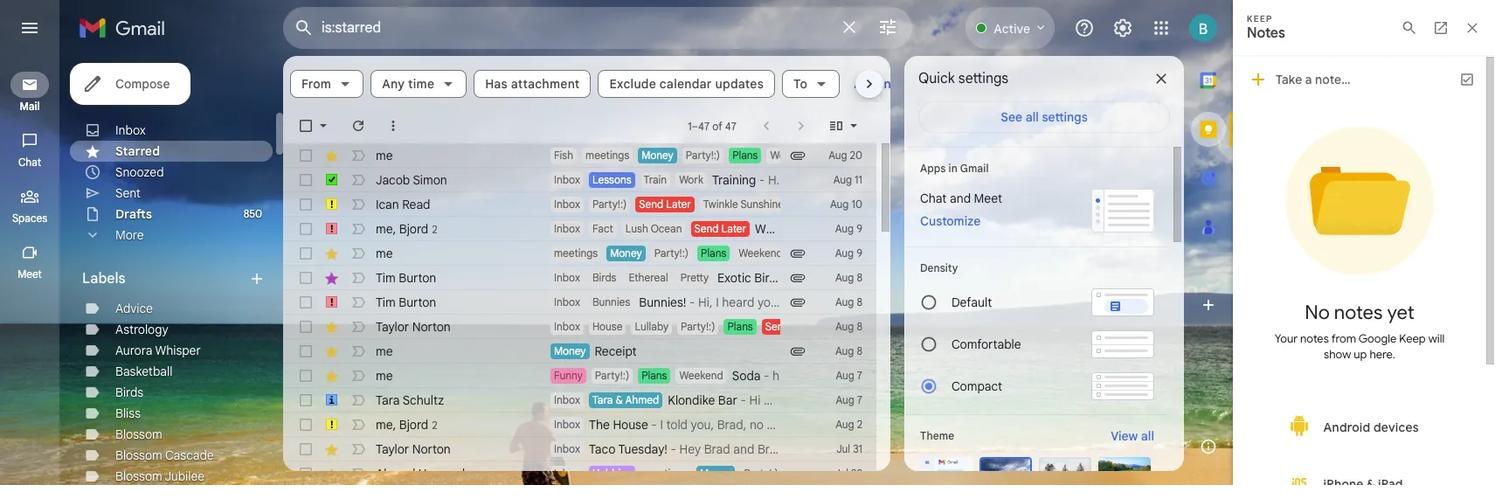 Task type: describe. For each thing, give the bounding box(es) containing it.
whisper
[[155, 343, 201, 358]]

sent link
[[115, 185, 141, 201]]

inbox for tara & ahmed
[[554, 393, 580, 407]]

advanced search options image
[[871, 10, 906, 45]]

inbox for lessons
[[554, 173, 580, 186]]

8 for exotic birds
[[857, 271, 863, 284]]

- up sunshine
[[760, 172, 765, 188]]

850
[[244, 207, 262, 220]]

party!:) link
[[551, 465, 932, 483]]

1 horizontal spatial later
[[722, 222, 747, 235]]

aurora whisper
[[115, 343, 201, 358]]

drafts
[[115, 206, 152, 222]]

tim for exotic birds
[[376, 270, 396, 286]]

aurora whisper link
[[115, 343, 201, 358]]

mail
[[20, 100, 40, 113]]

jul for hamoud
[[835, 467, 849, 480]]

aurora
[[115, 343, 152, 358]]

simon
[[413, 172, 447, 188]]

plans inside taylor norton row
[[728, 320, 753, 333]]

norton for aug 8
[[412, 319, 451, 335]]

inbox for party!:)
[[554, 198, 580, 211]]

the
[[589, 417, 610, 433]]

party!:) inside taylor norton row
[[681, 320, 715, 333]]

snoozed
[[115, 164, 164, 180]]

main content containing from
[[283, 56, 1113, 485]]

labels
[[82, 270, 126, 288]]

hamoud
[[419, 466, 465, 482]]

party!:) inside ahmed hamoud row
[[744, 467, 779, 480]]

funny
[[554, 369, 583, 382]]

0 vertical spatial money
[[642, 149, 674, 162]]

to button
[[782, 70, 840, 98]]

money receipt
[[554, 344, 637, 359]]

plans up training -
[[733, 149, 758, 162]]

labels heading
[[82, 270, 248, 288]]

gmail image
[[79, 10, 174, 45]]

taylor norton for jul 31
[[376, 441, 451, 457]]

jul 31
[[837, 442, 863, 455]]

taylor norton row
[[283, 315, 883, 339]]

advice
[[115, 301, 153, 316]]

has
[[485, 76, 508, 92]]

exclude calendar updates button
[[598, 70, 775, 98]]

fact
[[593, 222, 613, 235]]

theme element
[[921, 427, 955, 445]]

chat and meet
[[921, 191, 1003, 206]]

has attachment image inside me row
[[789, 245, 807, 262]]

cascade
[[165, 448, 214, 463]]

lush ocean
[[626, 222, 682, 235]]

ahmed inside row
[[376, 466, 416, 482]]

inbox the house -
[[554, 417, 660, 433]]

blossom link
[[115, 427, 162, 442]]

toggle split pane mode image
[[828, 117, 845, 135]]

aug 2
[[836, 418, 863, 431]]

starred link
[[115, 143, 160, 159]]

bunnies! -
[[639, 295, 699, 310]]

, for the house
[[393, 417, 396, 432]]

&
[[616, 393, 623, 407]]

aug 10
[[831, 198, 863, 211]]

10
[[852, 198, 863, 211]]

party!:) down ocean
[[655, 247, 689, 260]]

comfortable
[[952, 337, 1022, 352]]

ican read row
[[283, 192, 877, 217]]

aug 8 for bunnies!
[[836, 295, 863, 309]]

2 up 31
[[857, 418, 863, 431]]

has attachment button
[[474, 70, 591, 98]]

was
[[784, 221, 806, 237]]

2 vertical spatial weekend
[[680, 369, 724, 382]]

ahmed hamoud row
[[283, 462, 932, 485]]

soda
[[732, 368, 761, 384]]

me for aug 20
[[376, 148, 393, 163]]

klondike
[[668, 393, 715, 408]]

bjord for who was the first woman to reach the summit of mount everest?
[[399, 221, 429, 236]]

inbox for house
[[554, 320, 580, 333]]

calendar
[[660, 76, 712, 92]]

navigation containing mail
[[0, 56, 61, 485]]

training -
[[712, 172, 768, 188]]

bliss
[[115, 406, 141, 421]]

inbox for bunnies
[[554, 295, 580, 309]]

0 vertical spatial meetings
[[586, 149, 630, 162]]

fish
[[554, 149, 574, 162]]

pretty
[[681, 271, 709, 284]]

display density element
[[921, 261, 1155, 275]]

any time button
[[371, 70, 467, 98]]

aug 8 for exotic birds
[[836, 271, 863, 284]]

1 vertical spatial send later
[[695, 222, 747, 235]]

everest?
[[1066, 221, 1113, 237]]

jubilee
[[165, 469, 205, 484]]

updates
[[716, 76, 764, 92]]

aug 8 for receipt
[[836, 344, 863, 358]]

settings image
[[1113, 17, 1134, 38]]

party!:) down receipt
[[595, 369, 630, 382]]

compose
[[115, 76, 170, 92]]

0 horizontal spatial of
[[713, 119, 723, 132]]

burton for exotic birds
[[399, 270, 436, 286]]

quick
[[919, 70, 955, 87]]

1 me row from the top
[[283, 143, 877, 168]]

settings
[[959, 70, 1009, 87]]

mail heading
[[0, 100, 59, 114]]

any time
[[382, 76, 435, 92]]

ican
[[376, 197, 399, 212]]

tara schultz
[[376, 393, 444, 408]]

blossom cascade link
[[115, 448, 214, 463]]

9 for 2nd row from the top
[[857, 222, 863, 235]]

blossom for cascade
[[115, 448, 162, 463]]

inbox inside inbox the house -
[[554, 418, 580, 431]]

exotic birds
[[718, 270, 783, 286]]

Search in mail search field
[[283, 7, 913, 49]]

time
[[408, 76, 435, 92]]

bjord for the house
[[399, 417, 429, 432]]

11
[[855, 173, 863, 186]]

inbox inside inbox taco tuesday! -
[[554, 442, 580, 455]]

summit
[[969, 221, 1009, 237]]

1 blossom from the top
[[115, 427, 162, 442]]

astrology link
[[115, 322, 169, 337]]

tim burton for exotic birds
[[376, 270, 436, 286]]

norton for jul 31
[[412, 441, 451, 457]]

taylor norton for aug 8
[[376, 319, 451, 335]]

20
[[850, 149, 863, 162]]

2 the from the left
[[947, 221, 966, 237]]

- right the tuesday!
[[671, 441, 677, 457]]

2 me from the top
[[376, 221, 393, 236]]

1 vertical spatial house
[[613, 417, 648, 433]]

8 for bunnies!
[[857, 295, 863, 309]]

later inside ican read row
[[666, 198, 691, 211]]

sent
[[115, 185, 141, 201]]

tuesday!
[[618, 441, 668, 457]]

default
[[952, 295, 992, 310]]

party!:) inside ican read row
[[593, 198, 627, 211]]

0 vertical spatial ahmed
[[625, 393, 659, 407]]

exclude calendar updates
[[610, 76, 764, 92]]

compose button
[[70, 63, 191, 105]]

lush
[[626, 222, 649, 235]]

from
[[302, 76, 331, 92]]

aug 7 for soda -
[[836, 369, 863, 382]]

klondike bar -
[[668, 393, 750, 408]]

first
[[830, 221, 852, 237]]

inbox link
[[115, 122, 146, 138]]

2 row from the top
[[283, 217, 1113, 241]]



Task type: locate. For each thing, give the bounding box(es) containing it.
has attachment image for bunnies! -
[[789, 294, 807, 311]]

2 taylor norton from the top
[[376, 441, 451, 457]]

meet right and
[[974, 191, 1003, 206]]

2 has attachment image from the top
[[789, 269, 807, 287]]

9 for second me row
[[857, 247, 863, 260]]

me , bjord 2 for the house
[[376, 417, 438, 432]]

aug 8 inside taylor norton row
[[836, 320, 863, 333]]

1 horizontal spatial 47
[[725, 119, 737, 132]]

jacob
[[376, 172, 410, 188]]

tim for bunnies!
[[376, 295, 396, 310]]

1 vertical spatial bjord
[[399, 417, 429, 432]]

3 8 from the top
[[857, 320, 863, 333]]

6 row from the top
[[283, 364, 877, 388]]

who was the first woman to reach the summit of mount everest?
[[755, 221, 1113, 237]]

- right bar
[[741, 393, 746, 408]]

row containing taylor norton
[[283, 437, 877, 462]]

house inside taylor norton row
[[593, 320, 623, 333]]

row down the money receipt
[[283, 364, 877, 388]]

the
[[809, 221, 827, 237], [947, 221, 966, 237]]

8 row from the top
[[283, 413, 877, 437]]

tara for tara schultz
[[376, 393, 400, 408]]

1 aug 8 from the top
[[836, 271, 863, 284]]

1 taylor norton from the top
[[376, 319, 451, 335]]

2 for the house
[[432, 418, 438, 431]]

1 norton from the top
[[412, 319, 451, 335]]

snoozed link
[[115, 164, 164, 180]]

9 inside row
[[857, 222, 863, 235]]

1 vertical spatial tim burton
[[376, 295, 436, 310]]

has attachment image
[[789, 147, 807, 164], [789, 269, 807, 287]]

jul left 31
[[837, 442, 851, 455]]

theme
[[921, 429, 955, 442]]

row up bunnies
[[283, 266, 877, 290]]

4 row from the top
[[283, 290, 877, 315]]

1 burton from the top
[[399, 270, 436, 286]]

8 for receipt
[[857, 344, 863, 358]]

inbox for birds
[[554, 271, 580, 284]]

0 vertical spatial tim
[[376, 270, 396, 286]]

0 horizontal spatial the
[[809, 221, 827, 237]]

1 vertical spatial aug 7
[[836, 393, 863, 407]]

2 , from the top
[[393, 417, 396, 432]]

navigation
[[0, 56, 61, 485]]

1 vertical spatial chat
[[921, 191, 947, 206]]

weekend
[[771, 149, 815, 162], [739, 247, 783, 260], [680, 369, 724, 382]]

0 horizontal spatial birds
[[115, 385, 143, 400]]

inbox for fact
[[554, 222, 580, 235]]

, down "tara schultz"
[[393, 417, 396, 432]]

party!:) up the work
[[686, 149, 720, 162]]

4 8 from the top
[[857, 344, 863, 358]]

1
[[688, 119, 692, 132]]

1 vertical spatial of
[[1013, 221, 1024, 237]]

inbox inside ican read row
[[554, 198, 580, 211]]

blossom
[[115, 427, 162, 442], [115, 448, 162, 463], [115, 469, 162, 484]]

3 has attachment image from the top
[[789, 343, 807, 360]]

0 vertical spatial aug 9
[[836, 222, 863, 235]]

0 vertical spatial later
[[666, 198, 691, 211]]

later up ocean
[[666, 198, 691, 211]]

chat heading
[[0, 156, 59, 170]]

0 horizontal spatial meet
[[18, 268, 42, 281]]

party!:) down lessons
[[593, 198, 627, 211]]

0 vertical spatial ,
[[393, 221, 396, 236]]

money inside the money receipt
[[554, 344, 586, 358]]

row up taco on the left bottom of the page
[[283, 413, 877, 437]]

1 horizontal spatial of
[[1013, 221, 1024, 237]]

1 vertical spatial send
[[695, 222, 719, 235]]

1 aug 7 from the top
[[836, 369, 863, 382]]

tab list
[[1185, 56, 1234, 422]]

2 7 from the top
[[857, 393, 863, 407]]

3 blossom from the top
[[115, 469, 162, 484]]

blossom for jubilee
[[115, 469, 162, 484]]

density
[[921, 261, 958, 275]]

bjord down "tara schultz"
[[399, 417, 429, 432]]

meet down spaces heading
[[18, 268, 42, 281]]

taylor
[[376, 319, 409, 335], [376, 441, 409, 457]]

1 vertical spatial me , bjord 2
[[376, 417, 438, 432]]

has attachment image
[[789, 245, 807, 262], [789, 294, 807, 311], [789, 343, 807, 360]]

2 down simon
[[432, 222, 438, 236]]

2 horizontal spatial birds
[[755, 270, 783, 286]]

0 vertical spatial has attachment image
[[789, 147, 807, 164]]

jul for norton
[[837, 442, 851, 455]]

and
[[950, 191, 971, 206]]

1 vertical spatial taylor norton
[[376, 441, 451, 457]]

me row
[[283, 143, 877, 168], [283, 241, 877, 266]]

2 vertical spatial blossom
[[115, 469, 162, 484]]

9 inside me row
[[857, 247, 863, 260]]

2 has attachment image from the top
[[789, 294, 807, 311]]

3 row from the top
[[283, 266, 877, 290]]

woman
[[855, 221, 895, 237]]

2 aug 7 from the top
[[836, 393, 863, 407]]

meetings up lessons
[[586, 149, 630, 162]]

money up train
[[642, 149, 674, 162]]

row down funny
[[283, 388, 877, 413]]

2 norton from the top
[[412, 441, 451, 457]]

1 vertical spatial has attachment image
[[789, 294, 807, 311]]

1 has attachment image from the top
[[789, 245, 807, 262]]

aug inside taylor norton row
[[836, 320, 854, 333]]

0 horizontal spatial ahmed
[[376, 466, 416, 482]]

7 for klondike bar -
[[857, 393, 863, 407]]

me row down fact
[[283, 241, 877, 266]]

1 47 from the left
[[699, 119, 710, 132]]

search in mail image
[[288, 12, 320, 44]]

1 vertical spatial has attachment image
[[789, 269, 807, 287]]

0 vertical spatial me row
[[283, 143, 877, 168]]

weekend up klondike bar -
[[680, 369, 724, 382]]

31
[[853, 442, 863, 455]]

2 vertical spatial has attachment image
[[789, 343, 807, 360]]

1 vertical spatial weekend
[[739, 247, 783, 260]]

2 blossom from the top
[[115, 448, 162, 463]]

train
[[644, 173, 667, 186]]

aug 11
[[834, 173, 863, 186]]

ican read
[[376, 197, 431, 212]]

0 vertical spatial norton
[[412, 319, 451, 335]]

starred
[[115, 143, 160, 159]]

- right soda on the bottom of page
[[764, 368, 770, 384]]

blossom down blossom cascade link
[[115, 469, 162, 484]]

0 horizontal spatial chat
[[18, 156, 41, 169]]

aug 8
[[836, 271, 863, 284], [836, 295, 863, 309], [836, 320, 863, 333], [836, 344, 863, 358]]

tim
[[376, 270, 396, 286], [376, 295, 396, 310]]

2 aug 8 from the top
[[836, 295, 863, 309]]

0 vertical spatial blossom
[[115, 427, 162, 442]]

inbox inside taylor norton row
[[554, 320, 580, 333]]

47
[[699, 119, 710, 132], [725, 119, 737, 132]]

Search in mail text field
[[322, 19, 829, 37]]

0 vertical spatial has attachment image
[[789, 245, 807, 262]]

clear search image
[[832, 10, 867, 45]]

meet inside heading
[[18, 268, 42, 281]]

house down bunnies
[[593, 320, 623, 333]]

1 horizontal spatial tara
[[593, 393, 613, 407]]

0 vertical spatial of
[[713, 119, 723, 132]]

basketball
[[115, 364, 173, 379]]

astrology
[[115, 322, 169, 337]]

0 vertical spatial send later
[[639, 198, 691, 211]]

party!:) down bunnies! - on the left bottom
[[681, 320, 715, 333]]

- down pretty
[[690, 295, 695, 310]]

1 8 from the top
[[857, 271, 863, 284]]

0 vertical spatial meet
[[974, 191, 1003, 206]]

4 me from the top
[[376, 344, 393, 359]]

2 8 from the top
[[857, 295, 863, 309]]

0 vertical spatial taylor
[[376, 319, 409, 335]]

0 horizontal spatial send later
[[639, 198, 691, 211]]

meetings down fact
[[554, 247, 598, 260]]

has attachment image left aug 20
[[789, 147, 807, 164]]

spaces heading
[[0, 212, 59, 226]]

-
[[760, 172, 765, 188], [690, 295, 695, 310], [764, 368, 770, 384], [741, 393, 746, 408], [652, 417, 657, 433], [671, 441, 677, 457]]

ocean
[[651, 222, 682, 235]]

later down twinkle sunshine
[[722, 222, 747, 235]]

1 vertical spatial tim
[[376, 295, 396, 310]]

2 tim from the top
[[376, 295, 396, 310]]

1 row from the top
[[283, 168, 877, 192]]

1 me , bjord 2 from the top
[[376, 221, 438, 236]]

row
[[283, 168, 877, 192], [283, 217, 1113, 241], [283, 266, 877, 290], [283, 290, 877, 315], [283, 339, 877, 364], [283, 364, 877, 388], [283, 388, 877, 413], [283, 413, 877, 437], [283, 437, 877, 462]]

1 vertical spatial later
[[722, 222, 747, 235]]

me for aug 9
[[376, 246, 393, 261]]

send inside ican read row
[[639, 198, 664, 211]]

tara & ahmed
[[593, 393, 659, 407]]

1 47 of 47
[[688, 119, 737, 132]]

4 aug 8 from the top
[[836, 344, 863, 358]]

1 vertical spatial 7
[[857, 393, 863, 407]]

chat down the "mail" "heading"
[[18, 156, 41, 169]]

send later up ocean
[[639, 198, 691, 211]]

5 me from the top
[[376, 368, 393, 384]]

0 horizontal spatial tara
[[376, 393, 400, 408]]

28
[[852, 467, 863, 480]]

row containing tara schultz
[[283, 388, 877, 413]]

tara left &
[[593, 393, 613, 407]]

me for aug 8
[[376, 344, 393, 359]]

main menu image
[[19, 17, 40, 38]]

2 tim burton from the top
[[376, 295, 436, 310]]

0 vertical spatial me , bjord 2
[[376, 221, 438, 236]]

birds up bunnies
[[593, 271, 617, 284]]

1 vertical spatial norton
[[412, 441, 451, 457]]

9 down woman on the top right
[[857, 247, 863, 260]]

bunnies!
[[639, 295, 687, 310]]

1 vertical spatial aug 9
[[836, 247, 863, 260]]

more image
[[385, 117, 402, 135]]

0 vertical spatial 9
[[857, 222, 863, 235]]

aug 7
[[836, 369, 863, 382], [836, 393, 863, 407]]

0 vertical spatial aug 7
[[836, 369, 863, 382]]

send later inside ican read row
[[639, 198, 691, 211]]

the left first at the right of the page
[[809, 221, 827, 237]]

row up funny
[[283, 339, 877, 364]]

0 horizontal spatial send
[[639, 198, 664, 211]]

1 horizontal spatial the
[[947, 221, 966, 237]]

2 47 from the left
[[725, 119, 737, 132]]

me , bjord 2 for who was the first woman to reach the summit of mount everest?
[[376, 221, 438, 236]]

, down the ican
[[393, 221, 396, 236]]

drafts link
[[115, 206, 152, 222]]

blossom down blossom link
[[115, 448, 162, 463]]

1 aug 9 from the top
[[836, 222, 863, 235]]

1 vertical spatial burton
[[399, 295, 436, 310]]

quick settings
[[919, 70, 1009, 87]]

plans down the "exotic"
[[728, 320, 753, 333]]

0 vertical spatial weekend
[[771, 149, 815, 162]]

mount
[[1027, 221, 1063, 237]]

me row up lessons
[[283, 143, 877, 168]]

7 row from the top
[[283, 388, 877, 413]]

quick settings element
[[919, 70, 1009, 101]]

1 horizontal spatial chat
[[921, 191, 947, 206]]

tim burton for bunnies!
[[376, 295, 436, 310]]

0 vertical spatial jul
[[837, 442, 851, 455]]

norton up 'schultz'
[[412, 319, 451, 335]]

1 , from the top
[[393, 221, 396, 236]]

inbox
[[115, 122, 146, 138], [554, 173, 580, 186], [554, 198, 580, 211], [554, 222, 580, 235], [554, 271, 580, 284], [554, 295, 580, 309], [554, 320, 580, 333], [554, 393, 580, 407], [554, 418, 580, 431], [554, 442, 580, 455]]

jul inside ahmed hamoud row
[[835, 467, 849, 480]]

7
[[857, 369, 863, 382], [857, 393, 863, 407]]

later
[[666, 198, 691, 211], [722, 222, 747, 235]]

tara left 'schultz'
[[376, 393, 400, 408]]

weekend down who
[[739, 247, 783, 260]]

birds up bliss
[[115, 385, 143, 400]]

3 me from the top
[[376, 246, 393, 261]]

send inside row
[[695, 222, 719, 235]]

the right the reach
[[947, 221, 966, 237]]

work
[[679, 173, 704, 186]]

has attachment image for tim burton
[[789, 269, 807, 287]]

birds link
[[115, 385, 143, 400]]

1 vertical spatial meetings
[[554, 247, 598, 260]]

burton for bunnies!
[[399, 295, 436, 310]]

taylor up "tara schultz"
[[376, 319, 409, 335]]

has attachment image inside me row
[[789, 147, 807, 164]]

reach
[[912, 221, 944, 237]]

0 vertical spatial bjord
[[399, 221, 429, 236]]

weekend left aug 20
[[771, 149, 815, 162]]

1 taylor from the top
[[376, 319, 409, 335]]

inbox taco tuesday! -
[[554, 441, 680, 457]]

2 down 'schultz'
[[432, 418, 438, 431]]

taylor for jul 31
[[376, 441, 409, 457]]

blossom jubilee
[[115, 469, 205, 484]]

2 vertical spatial money
[[554, 344, 586, 358]]

tara for tara & ahmed
[[593, 393, 613, 407]]

blossom cascade
[[115, 448, 214, 463]]

aug 9 inside me row
[[836, 247, 863, 260]]

blossom down bliss
[[115, 427, 162, 442]]

aug
[[829, 149, 848, 162], [834, 173, 852, 186], [831, 198, 849, 211], [836, 222, 854, 235], [836, 247, 854, 260], [836, 271, 854, 284], [836, 295, 854, 309], [836, 320, 854, 333], [836, 344, 854, 358], [836, 369, 855, 382], [836, 393, 855, 407], [836, 418, 855, 431]]

None checkbox
[[297, 117, 315, 135], [297, 196, 315, 213], [297, 220, 315, 238], [297, 245, 315, 262], [297, 318, 315, 336], [297, 367, 315, 385], [297, 392, 315, 409], [297, 416, 315, 434], [297, 441, 315, 458], [297, 117, 315, 135], [297, 196, 315, 213], [297, 220, 315, 238], [297, 245, 315, 262], [297, 318, 315, 336], [297, 367, 315, 385], [297, 392, 315, 409], [297, 416, 315, 434], [297, 441, 315, 458]]

1 7 from the top
[[857, 369, 863, 382]]

refresh image
[[350, 117, 367, 135]]

1 has attachment image from the top
[[789, 147, 807, 164]]

1 bjord from the top
[[399, 221, 429, 236]]

send later
[[639, 198, 691, 211], [695, 222, 747, 235]]

taylor up ahmed hamoud
[[376, 441, 409, 457]]

0 vertical spatial tim burton
[[376, 270, 436, 286]]

taylor norton
[[376, 319, 451, 335], [376, 441, 451, 457]]

me , bjord 2 down "tara schultz"
[[376, 417, 438, 432]]

0 vertical spatial burton
[[399, 270, 436, 286]]

1 vertical spatial me row
[[283, 241, 877, 266]]

0 vertical spatial chat
[[18, 156, 41, 169]]

taylor norton inside row
[[376, 319, 451, 335]]

taylor for aug 8
[[376, 319, 409, 335]]

row up the money receipt
[[283, 290, 877, 315]]

jul 28
[[835, 467, 863, 480]]

row down fish
[[283, 168, 877, 192]]

1 horizontal spatial ahmed
[[625, 393, 659, 407]]

1 vertical spatial blossom
[[115, 448, 162, 463]]

jacob simon
[[376, 172, 447, 188]]

to
[[898, 221, 909, 237]]

me , bjord 2 down ican read
[[376, 221, 438, 236]]

0 horizontal spatial 47
[[699, 119, 710, 132]]

3 aug 8 from the top
[[836, 320, 863, 333]]

9 row from the top
[[283, 437, 877, 462]]

plans
[[733, 149, 758, 162], [701, 247, 727, 260], [728, 320, 753, 333], [642, 369, 667, 382]]

1 vertical spatial taylor
[[376, 441, 409, 457]]

chat inside heading
[[18, 156, 41, 169]]

aug 9 down aug 10
[[836, 222, 863, 235]]

chat for chat
[[18, 156, 41, 169]]

bjord down read
[[399, 221, 429, 236]]

ahmed right &
[[625, 393, 659, 407]]

taylor norton up "tara schultz"
[[376, 319, 451, 335]]

2 aug 9 from the top
[[836, 247, 863, 260]]

1 horizontal spatial send later
[[695, 222, 747, 235]]

row down twinkle
[[283, 217, 1113, 241]]

1 vertical spatial 9
[[857, 247, 863, 260]]

row containing jacob simon
[[283, 168, 877, 192]]

5 row from the top
[[283, 339, 877, 364]]

6 me from the top
[[376, 417, 393, 432]]

0 vertical spatial house
[[593, 320, 623, 333]]

jul left 28 on the right
[[835, 467, 849, 480]]

send down twinkle
[[695, 222, 719, 235]]

taylor norton up ahmed hamoud
[[376, 441, 451, 457]]

schultz
[[403, 393, 444, 408]]

jul
[[837, 442, 851, 455], [835, 467, 849, 480]]

2 9 from the top
[[857, 247, 863, 260]]

chat for chat and meet
[[921, 191, 947, 206]]

money down lush
[[610, 247, 642, 260]]

2 burton from the top
[[399, 295, 436, 310]]

1 vertical spatial ahmed
[[376, 466, 416, 482]]

1 tim burton from the top
[[376, 270, 436, 286]]

basketball link
[[115, 364, 173, 379]]

norton
[[412, 319, 451, 335], [412, 441, 451, 457]]

has attachment
[[485, 76, 580, 92]]

aug 7 for klondike bar -
[[836, 393, 863, 407]]

0 vertical spatial 7
[[857, 369, 863, 382]]

None checkbox
[[297, 147, 315, 164], [297, 171, 315, 189], [297, 269, 315, 287], [297, 294, 315, 311], [297, 343, 315, 360], [297, 465, 315, 483], [297, 147, 315, 164], [297, 171, 315, 189], [297, 269, 315, 287], [297, 294, 315, 311], [297, 343, 315, 360], [297, 465, 315, 483]]

training
[[712, 172, 756, 188]]

2 me , bjord 2 from the top
[[376, 417, 438, 432]]

2 taylor from the top
[[376, 441, 409, 457]]

more button
[[70, 225, 273, 246]]

has attachment image for me
[[789, 147, 807, 164]]

7 for soda -
[[857, 369, 863, 382]]

1 vertical spatial meet
[[18, 268, 42, 281]]

money up funny
[[554, 344, 586, 358]]

lullaby
[[635, 320, 669, 333]]

norton up hamoud
[[412, 441, 451, 457]]

from button
[[290, 70, 364, 98]]

send later down twinkle
[[695, 222, 747, 235]]

to
[[794, 76, 808, 92]]

0 vertical spatial send
[[639, 198, 664, 211]]

main content
[[283, 56, 1113, 485]]

1 vertical spatial ,
[[393, 417, 396, 432]]

1 vertical spatial money
[[610, 247, 642, 260]]

of right 1
[[713, 119, 723, 132]]

meet heading
[[0, 268, 59, 281]]

chat left and
[[921, 191, 947, 206]]

0 vertical spatial taylor norton
[[376, 319, 451, 335]]

plans up pretty
[[701, 247, 727, 260]]

receipt
[[595, 344, 637, 359]]

me for aug 7
[[376, 368, 393, 384]]

row down the on the bottom left of the page
[[283, 437, 877, 462]]

1 horizontal spatial meet
[[974, 191, 1003, 206]]

1 the from the left
[[809, 221, 827, 237]]

aug inside ican read row
[[831, 198, 849, 211]]

birds right the "exotic"
[[755, 270, 783, 286]]

2 for who was the first woman to reach the summit of mount everest?
[[432, 222, 438, 236]]

1 vertical spatial jul
[[835, 467, 849, 480]]

has attachment image right exotic birds
[[789, 269, 807, 287]]

aug 9 down first at the right of the page
[[836, 247, 863, 260]]

has attachment image for money receipt
[[789, 343, 807, 360]]

blossom jubilee link
[[115, 469, 205, 484]]

, for who was the first woman to reach the summit of mount everest?
[[393, 221, 396, 236]]

house down tara & ahmed
[[613, 417, 648, 433]]

soda -
[[732, 368, 773, 384]]

exclude
[[610, 76, 656, 92]]

advice link
[[115, 301, 153, 316]]

2 me row from the top
[[283, 241, 877, 266]]

1 tim from the top
[[376, 270, 396, 286]]

9 right first at the right of the page
[[857, 222, 863, 235]]

1 horizontal spatial birds
[[593, 271, 617, 284]]

1 horizontal spatial send
[[695, 222, 719, 235]]

of left the mount on the right top of page
[[1013, 221, 1024, 237]]

2 bjord from the top
[[399, 417, 429, 432]]

birds
[[755, 270, 783, 286], [593, 271, 617, 284], [115, 385, 143, 400]]

1 me from the top
[[376, 148, 393, 163]]

- up the tuesday!
[[652, 417, 657, 433]]

lessons
[[593, 173, 632, 186]]

party!:)
[[686, 149, 720, 162], [593, 198, 627, 211], [655, 247, 689, 260], [681, 320, 715, 333], [595, 369, 630, 382], [744, 467, 779, 480]]

spaces
[[12, 212, 47, 225]]

ahmed left hamoud
[[376, 466, 416, 482]]

party!:) left jul 28
[[744, 467, 779, 480]]

bar
[[718, 393, 738, 408]]

apps
[[921, 162, 946, 175]]

any
[[382, 76, 405, 92]]

has attachment image inside row
[[789, 269, 807, 287]]

1 9 from the top
[[857, 222, 863, 235]]

send up lush ocean
[[639, 198, 664, 211]]

plans up tara & ahmed
[[642, 369, 667, 382]]

0 horizontal spatial later
[[666, 198, 691, 211]]

8 inside taylor norton row
[[857, 320, 863, 333]]



Task type: vqa. For each thing, say whether or not it's contained in the screenshot.
1st 13 from the top
no



